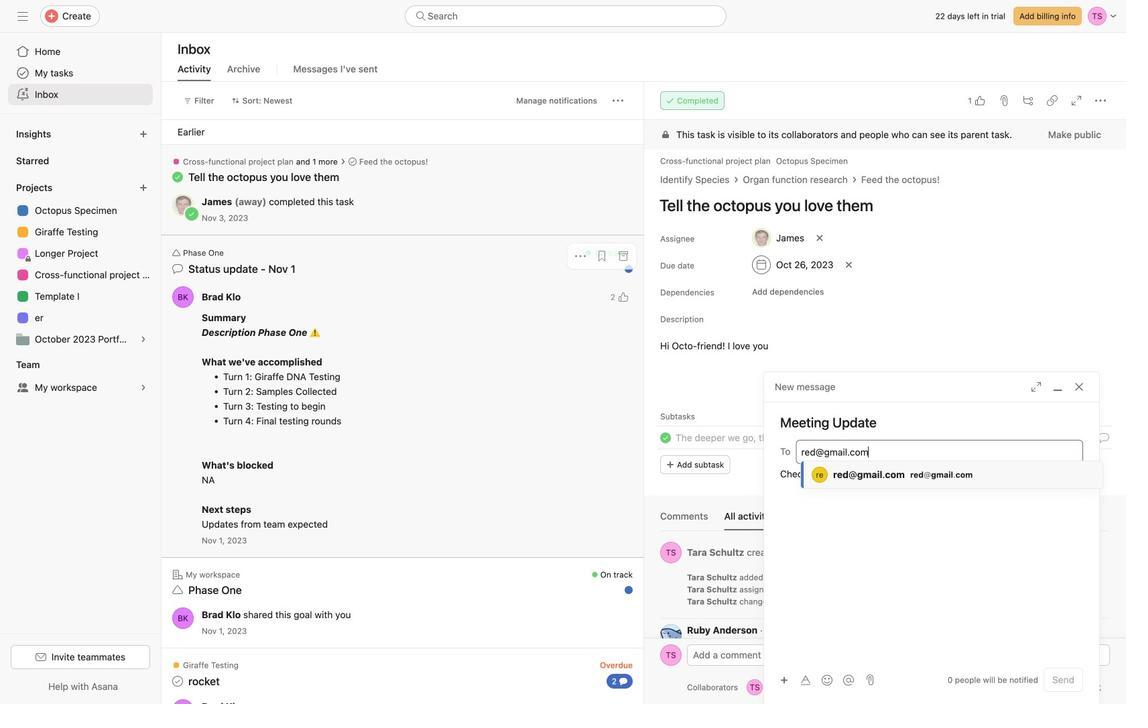 Task type: vqa. For each thing, say whether or not it's contained in the screenshot.
the 2 likes. Click to like this task Image
yes



Task type: describe. For each thing, give the bounding box(es) containing it.
add subtask image
[[1024, 95, 1034, 106]]

Completed checkbox
[[658, 430, 674, 446]]

2 likes. click to like this task image
[[618, 292, 629, 303]]

insert an object image
[[781, 676, 789, 685]]

⚠️ image
[[310, 327, 321, 338]]

1 delete story image from the top
[[1101, 573, 1109, 581]]

2 open user profile image from the top
[[661, 624, 682, 646]]

more actions for this task image
[[1096, 95, 1107, 106]]

Task Name text field
[[676, 431, 855, 445]]

teams element
[[0, 353, 161, 401]]

leftcount image
[[620, 677, 628, 686]]

minimize image
[[1053, 382, 1064, 392]]

delete story image
[[1101, 585, 1109, 593]]

clear due date image
[[845, 261, 854, 269]]

1 open user profile image from the top
[[661, 542, 682, 563]]

more actions image
[[613, 95, 624, 106]]

tab list inside tell the octopus you love them dialog
[[661, 509, 1111, 531]]

0 vertical spatial open user profile image
[[172, 286, 194, 308]]

2 delete story image from the top
[[1101, 597, 1109, 605]]

new insights image
[[140, 130, 148, 138]]

status update icon image
[[172, 264, 183, 274]]

show options image
[[1097, 626, 1105, 634]]

close image
[[1075, 382, 1085, 392]]

see details, october 2023 portfolio image
[[140, 335, 148, 343]]

sort: newest image
[[232, 97, 240, 105]]

expand popout to full screen image
[[1032, 382, 1042, 392]]



Task type: locate. For each thing, give the bounding box(es) containing it.
list item
[[645, 426, 1127, 450]]

main content
[[645, 120, 1127, 702]]

full screen image
[[1072, 95, 1083, 106]]

emoji image
[[822, 675, 833, 686]]

see details, my workspace image
[[140, 384, 148, 392]]

1 horizontal spatial add or remove collaborators image
[[809, 684, 817, 692]]

add or remove collaborators image
[[785, 679, 801, 696], [809, 684, 817, 692]]

Type the name of a team, a project, or people text field
[[802, 444, 1077, 460]]

list box
[[405, 5, 727, 27]]

add or remove collaborators image
[[747, 679, 763, 696]]

remove assignee image
[[816, 234, 824, 242]]

delete story image
[[1101, 573, 1109, 581], [1101, 597, 1109, 605]]

Task Name text field
[[651, 190, 1111, 221]]

1 like. click to like this task image
[[975, 95, 986, 106]]

delete story image down delete story image
[[1101, 597, 1109, 605]]

tab list
[[661, 509, 1111, 531]]

add to bookmarks image
[[597, 251, 608, 262]]

archive notification image
[[618, 251, 629, 262]]

copy task link image
[[1048, 95, 1058, 106]]

1 vertical spatial delete story image
[[1101, 597, 1109, 605]]

0 vertical spatial open user profile image
[[661, 542, 682, 563]]

1 vertical spatial open user profile image
[[661, 624, 682, 646]]

0 comments. click to go to subtask details and comments image
[[1099, 433, 1110, 443]]

global element
[[0, 33, 161, 113]]

projects element
[[0, 176, 161, 353]]

hide sidebar image
[[17, 11, 28, 21]]

0 vertical spatial delete story image
[[1101, 573, 1109, 581]]

formatting image
[[801, 675, 812, 686]]

open user profile image
[[172, 286, 194, 308], [172, 608, 194, 629], [661, 645, 682, 666]]

attachments: add a file to this task, tell the octopus you love them image
[[999, 95, 1010, 106]]

completed image
[[658, 430, 674, 446]]

Add subject text field
[[765, 413, 1100, 432]]

1 vertical spatial open user profile image
[[172, 608, 194, 629]]

new project or portfolio image
[[140, 184, 148, 192]]

delete story image up delete story image
[[1101, 573, 1109, 581]]

open user profile image
[[661, 542, 682, 563], [661, 624, 682, 646]]

dialog
[[765, 372, 1100, 704]]

2 vertical spatial open user profile image
[[661, 645, 682, 666]]

tell the octopus you love them dialog
[[645, 82, 1127, 704]]

toolbar
[[775, 670, 861, 690]]

0 horizontal spatial add or remove collaborators image
[[785, 679, 801, 696]]

at mention image
[[844, 675, 855, 686]]



